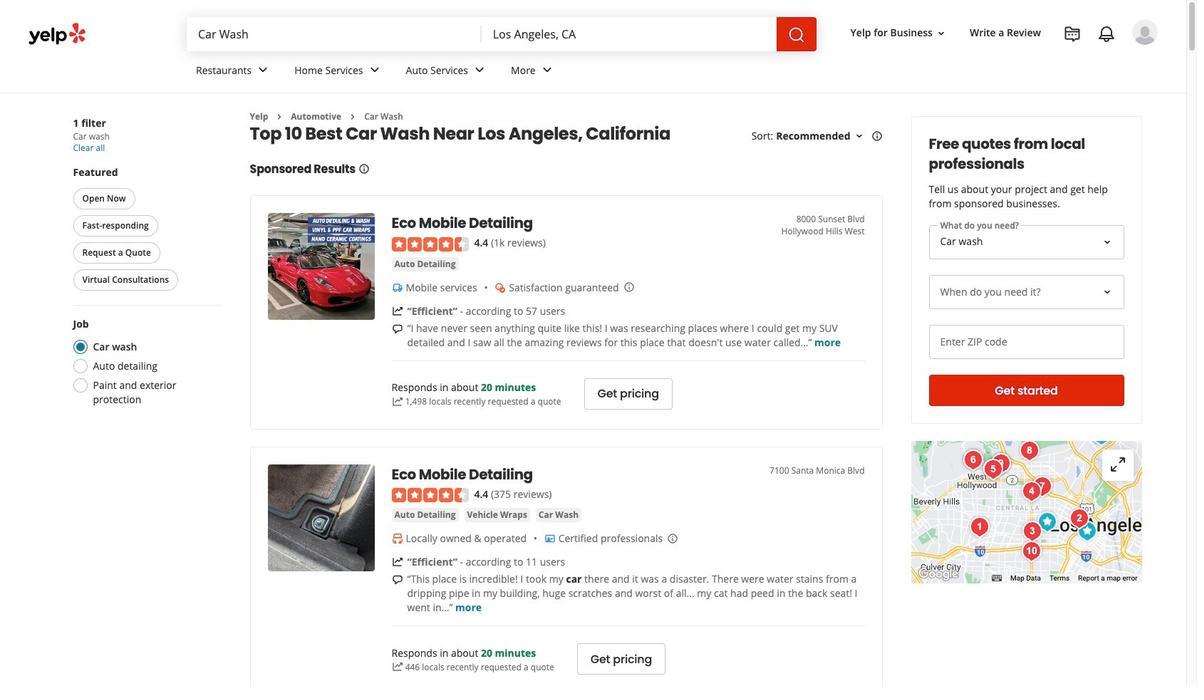 Task type: vqa. For each thing, say whether or not it's contained in the screenshot.
2nd the 4.4 star rating image from the top of the page
yes



Task type: describe. For each thing, give the bounding box(es) containing it.
things to do, nail salons, plumbers search field
[[187, 17, 482, 51]]

16 chevron right v2 image
[[274, 111, 285, 122]]

1 horizontal spatial 16 info v2 image
[[871, 131, 882, 142]]

address, neighborhood, city, state or zip search field
[[482, 17, 776, 51]]

user actions element
[[839, 18, 1178, 105]]

4 16 trending v2 image from the top
[[392, 662, 403, 673]]

search image
[[788, 26, 805, 43]]

16 locally owned v2 image
[[392, 533, 403, 545]]

What do you need? field
[[929, 225, 1124, 259]]

none field things to do, nail salons, plumbers
[[187, 17, 482, 51]]

none field address, neighborhood, city, state or zip
[[482, 17, 776, 51]]

1 24 chevron down v2 image from the left
[[255, 62, 272, 79]]

eco mobile detailing image for 16 shipping v2 image
[[268, 213, 374, 320]]

24 chevron down v2 image
[[471, 62, 488, 79]]

3 16 trending v2 image from the top
[[392, 557, 403, 568]]

1 16 trending v2 image from the top
[[392, 305, 403, 317]]

4.4 star rating image for 16 locally owned v2 image
[[392, 488, 468, 502]]

1 vertical spatial 16 info v2 image
[[358, 163, 370, 175]]



Task type: locate. For each thing, give the bounding box(es) containing it.
16 trending v2 image
[[392, 305, 403, 317], [392, 396, 403, 408], [392, 557, 403, 568], [392, 662, 403, 673]]

2 16 trending v2 image from the top
[[392, 396, 403, 408]]

16 satisfactions guaranteed v2 image
[[495, 282, 506, 293]]

None field
[[187, 17, 482, 51], [482, 17, 776, 51]]

eco mobile detailing image for 16 locally owned v2 image
[[268, 464, 374, 571]]

1 4.4 star rating image from the top
[[392, 237, 468, 251]]

0 vertical spatial eco mobile detailing image
[[268, 213, 374, 320]]

When do you need it? field
[[929, 275, 1124, 309]]

16 shipping v2 image
[[392, 282, 403, 293]]

16 speech v2 image
[[392, 323, 403, 335]]

1 vertical spatial 4.4 star rating image
[[392, 488, 468, 502]]

16 speech v2 image
[[392, 574, 403, 586]]

16 chevron right v2 image
[[347, 111, 359, 122]]

jeremy m. image
[[1132, 19, 1158, 45]]

1 vertical spatial eco mobile detailing image
[[268, 464, 374, 571]]

option group
[[69, 317, 221, 407]]

1 horizontal spatial 24 chevron down v2 image
[[366, 62, 383, 79]]

0 horizontal spatial 16 chevron down v2 image
[[853, 131, 865, 142]]

notifications image
[[1098, 26, 1115, 43]]

business categories element
[[185, 51, 1158, 93]]

group
[[70, 165, 221, 294]]

1 eco mobile detailing image from the top
[[268, 213, 374, 320]]

0 vertical spatial 16 info v2 image
[[871, 131, 882, 142]]

2 horizontal spatial 24 chevron down v2 image
[[538, 62, 556, 79]]

2 eco mobile detailing image from the top
[[268, 464, 374, 571]]

16 certified professionals v2 image
[[544, 533, 556, 545]]

0 vertical spatial 4.4 star rating image
[[392, 237, 468, 251]]

1 vertical spatial 16 chevron down v2 image
[[853, 131, 865, 142]]

4.4 star rating image for 16 shipping v2 image
[[392, 237, 468, 251]]

info icon image
[[623, 282, 635, 293], [623, 282, 635, 293], [667, 533, 678, 544], [667, 533, 678, 544]]

0 horizontal spatial 16 info v2 image
[[358, 163, 370, 175]]

2 none field from the left
[[482, 17, 776, 51]]

4.4 star rating image up 16 locally owned v2 image
[[392, 488, 468, 502]]

0 vertical spatial 16 chevron down v2 image
[[936, 28, 947, 39]]

None search field
[[187, 17, 816, 51]]

1 none field from the left
[[187, 17, 482, 51]]

4.4 star rating image
[[392, 237, 468, 251], [392, 488, 468, 502]]

0 horizontal spatial 24 chevron down v2 image
[[255, 62, 272, 79]]

3 24 chevron down v2 image from the left
[[538, 62, 556, 79]]

projects image
[[1064, 26, 1081, 43]]

eco mobile detailing image
[[268, 213, 374, 320], [268, 464, 374, 571]]

4.4 star rating image up 16 shipping v2 image
[[392, 237, 468, 251]]

16 chevron down v2 image
[[936, 28, 947, 39], [853, 131, 865, 142]]

  text field
[[929, 325, 1124, 359]]

2 24 chevron down v2 image from the left
[[366, 62, 383, 79]]

2 4.4 star rating image from the top
[[392, 488, 468, 502]]

16 info v2 image
[[871, 131, 882, 142], [358, 163, 370, 175]]

1 horizontal spatial 16 chevron down v2 image
[[936, 28, 947, 39]]

24 chevron down v2 image
[[255, 62, 272, 79], [366, 62, 383, 79], [538, 62, 556, 79]]



